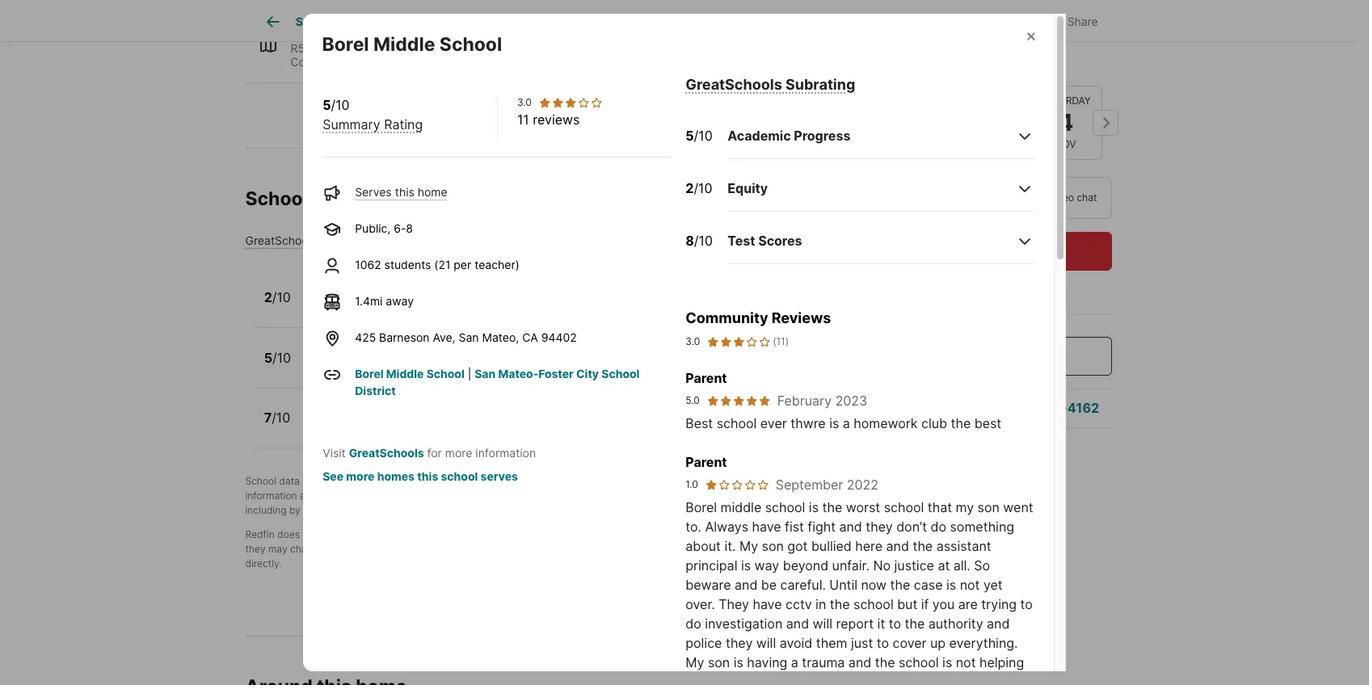 Task type: vqa. For each thing, say whether or not it's contained in the screenshot.
The Public, in Borel Middle School Public, 6-8 • Serves this home • 1.4mi
yes



Task type: locate. For each thing, give the bounding box(es) containing it.
got
[[788, 538, 808, 555]]

be down information.
[[449, 543, 461, 556]]

ask a question
[[875, 401, 969, 417]]

rating 3.0 out of 5 element down community
[[707, 335, 771, 349]]

community reviews
[[686, 310, 831, 327]]

3.0 up 11
[[517, 96, 532, 108]]

0 vertical spatial serves
[[355, 185, 392, 199]]

1 horizontal spatial family,
[[479, 41, 517, 55]]

1 horizontal spatial 2
[[686, 181, 694, 197]]

1062
[[355, 258, 381, 272]]

1 horizontal spatial 5 /10
[[686, 128, 713, 144]]

| inside the borel middle school dialog
[[468, 367, 472, 381]]

are
[[623, 529, 637, 541], [347, 543, 361, 556], [959, 597, 978, 613]]

contact
[[681, 543, 716, 556]]

the right in
[[830, 597, 850, 613]]

information inside , a nonprofit organization. redfin recommends buyers and renters use greatschools information and ratings as a
[[245, 490, 297, 502]]

0 horizontal spatial son
[[708, 655, 730, 671]]

to inside first step, and conduct their own investigation to determine their desired schools or school districts, including by contacting and visiting the schools themselves.
[[589, 490, 598, 502]]

mateo
[[336, 283, 376, 299]]

investigation inside borel middle school is the worst school that my son went to. always have fist fight and they don't do something about it. my son got bullied here and the assistant principal is way beyond unfair. no justice at all. so beware and be careful. until now the case is not yet over. they have cctv in the school but if you are trying to do investigation and will report it to the authority and police they will avoid them just to cover up everything. my son is having a trauma and the school is not helping at all. but we will do everything to solve this
[[705, 616, 783, 632]]

or inside first step, and conduct their own investigation to determine their desired schools or school districts, including by contacting and visiting the schools themselves.
[[748, 490, 758, 502]]

homes
[[377, 470, 415, 483]]

single-
[[373, 41, 411, 55]]

0 vertical spatial investigation
[[528, 490, 586, 502]]

san for mateo-
[[475, 367, 496, 381]]

1 horizontal spatial |
[[468, 367, 472, 381]]

authority
[[929, 616, 984, 632]]

greatschools up the step,
[[370, 475, 431, 488]]

saturday 4 nov
[[1040, 94, 1091, 150]]

parent for best
[[686, 370, 727, 386]]

tab
[[353, 2, 439, 41], [439, 2, 560, 41], [560, 2, 689, 41], [689, 2, 770, 41]]

1 horizontal spatial information
[[476, 446, 536, 460]]

borel
[[323, 33, 370, 56], [309, 343, 342, 359], [355, 367, 384, 381], [686, 500, 717, 516]]

public, inside san mateo park elementary school public, k-5 • serves this home • 0.7mi
[[309, 300, 345, 314]]

5 down the commercial
[[323, 97, 331, 113]]

investigation inside first step, and conduct their own investigation to determine their desired schools or school districts, including by contacting and visiting the schools themselves.
[[528, 490, 586, 502]]

to.
[[686, 519, 702, 535]]

are down endorse
[[347, 543, 361, 556]]

schedule tour
[[942, 243, 1029, 260]]

a right ask
[[903, 401, 910, 417]]

mateo-
[[498, 367, 539, 381]]

borel inside borel middle school public, 6-8 • serves this home • 1.4mi
[[309, 343, 342, 359]]

borel inside borel middle school is the worst school that my son went to. always have fist fight and they don't do something about it. my son got bullied here and the assistant principal is way beyond unfair. no justice at all. so beware and be careful. until now the case is not yet over. they have cctv in the school but if you are trying to do investigation and will report it to the authority and police they will avoid them just to cover up everything. my son is having a trauma and the school is not helping at all. but we will do everything to solve this
[[686, 500, 717, 516]]

1 vertical spatial 1.4mi
[[485, 361, 513, 374]]

serves up public, 6-8
[[355, 185, 392, 199]]

family, left two-
[[411, 41, 449, 55]]

1 parent from the top
[[686, 370, 727, 386]]

borel middle school element
[[323, 14, 522, 56]]

change
[[290, 543, 324, 556]]

0 vertical spatial redfin
[[551, 475, 581, 488]]

until
[[830, 577, 858, 593]]

1 vertical spatial 5 /10
[[264, 350, 291, 366]]

0 vertical spatial 2
[[686, 181, 694, 197]]

parent up "renters" at the bottom right of page
[[686, 454, 727, 470]]

or
[[748, 490, 758, 502], [361, 529, 370, 541]]

0 vertical spatial rating
[[384, 116, 423, 133]]

including
[[245, 505, 287, 517]]

school
[[717, 415, 757, 432], [441, 470, 478, 483], [760, 490, 790, 502], [765, 500, 805, 516], [884, 500, 924, 516], [551, 543, 581, 556], [736, 543, 766, 556], [854, 597, 894, 613], [899, 655, 939, 671]]

son up but
[[708, 655, 730, 671]]

ask a question link
[[875, 401, 969, 417]]

0 vertical spatial san
[[309, 283, 333, 299]]

0 vertical spatial as
[[354, 490, 365, 502]]

2 vertical spatial are
[[959, 597, 978, 613]]

2 horizontal spatial do
[[931, 519, 947, 535]]

borel middle school public, 6-8 • serves this home • 1.4mi
[[309, 343, 513, 374]]

0 horizontal spatial or
[[361, 529, 370, 541]]

greatschools subrating link
[[686, 76, 856, 93]]

family, left multi-
[[479, 41, 517, 55]]

and down just
[[849, 655, 872, 671]]

a down avoid in the bottom right of the page
[[791, 655, 799, 671]]

0 horizontal spatial investigation
[[528, 490, 586, 502]]

by
[[356, 475, 367, 488], [289, 505, 301, 517]]

/10 left 'equity'
[[694, 181, 713, 197]]

1 vertical spatial 2
[[264, 290, 272, 306]]

first step, and conduct their own investigation to determine their desired schools or school districts, including by contacting and visiting the schools themselves.
[[245, 490, 833, 517]]

more
[[445, 446, 472, 460], [346, 470, 375, 483]]

borel for borel middle school |
[[355, 367, 384, 381]]

this inside san mateo park elementary school public, k-5 • serves this home • 0.7mi
[[419, 300, 439, 314]]

son up something
[[978, 500, 1000, 516]]

/10 up data
[[272, 410, 290, 426]]

0 vertical spatial are
[[623, 529, 637, 541]]

rating
[[384, 116, 423, 133], [374, 233, 408, 247]]

0 vertical spatial will
[[813, 616, 833, 632]]

0 horizontal spatial by
[[289, 505, 301, 517]]

2 their from the left
[[650, 490, 671, 502]]

be inside the guaranteed to be accurate. to verify school enrollment eligibility, contact the school district directly.
[[449, 543, 461, 556]]

search link
[[263, 12, 335, 32]]

have left cctv
[[753, 597, 782, 613]]

5 down mateo
[[360, 300, 366, 314]]

a left the first
[[367, 490, 373, 502]]

serves down barneson
[[380, 361, 417, 374]]

are up authority
[[959, 597, 978, 613]]

school inside first step, and conduct their own investigation to determine their desired schools or school districts, including by contacting and visiting the schools themselves.
[[760, 490, 790, 502]]

1 horizontal spatial son
[[762, 538, 784, 555]]

/10 left academic
[[694, 128, 713, 144]]

0 vertical spatial 5 /10
[[686, 128, 713, 144]]

desired
[[673, 490, 708, 502]]

at up case
[[938, 558, 950, 574]]

1 horizontal spatial be
[[695, 529, 707, 541]]

and down 'trying'
[[987, 616, 1010, 632]]

family, left adu,
[[551, 41, 588, 55]]

2 parent from the top
[[686, 454, 727, 470]]

1 horizontal spatial my
[[740, 538, 758, 555]]

1 horizontal spatial do
[[791, 674, 807, 686]]

borel down search
[[323, 33, 370, 56]]

1 vertical spatial 6-
[[348, 361, 360, 374]]

schools down "renters" at the bottom right of page
[[710, 490, 745, 502]]

this
[[395, 185, 415, 199], [419, 300, 439, 314], [420, 361, 440, 374], [417, 470, 438, 483], [422, 529, 439, 541]]

do down that
[[931, 519, 947, 535]]

•
[[370, 300, 376, 314], [475, 300, 481, 314], [371, 361, 377, 374], [476, 361, 482, 374]]

investigation up service
[[528, 490, 586, 502]]

• up district
[[371, 361, 377, 374]]

be inside borel middle school is the worst school that my son went to. always have fist fight and they don't do something about it. my son got bullied here and the assistant principal is way beyond unfair. no justice at all. so beware and be careful. until now the case is not yet over. they have cctv in the school but if you are trying to do investigation and will report it to the authority and police they will avoid them just to cover up everything. my son is having a trauma and the school is not helping at all. but we will do everything to solve this
[[761, 577, 777, 593]]

2 vertical spatial public,
[[309, 361, 345, 374]]

public, inside the borel middle school dialog
[[355, 221, 391, 235]]

0 horizontal spatial all.
[[701, 674, 718, 686]]

0 vertical spatial rating 3.0 out of 5 element
[[538, 96, 603, 109]]

1 vertical spatial middle
[[345, 343, 388, 359]]

home down the 425 barneson ave, san mateo, ca 94402
[[443, 361, 473, 374]]

| down the 425 barneson ave, san mateo, ca 94402
[[468, 367, 472, 381]]

san inside san mateo-foster city school district
[[475, 367, 496, 381]]

as inside school service boundaries are intended to be used as a reference only; they may change and are not
[[735, 529, 745, 541]]

school data is provided by greatschools
[[245, 475, 431, 488]]

2 vertical spatial do
[[791, 674, 807, 686]]

summary up 1062
[[320, 233, 371, 247]]

a right it.
[[748, 529, 753, 541]]

1 vertical spatial have
[[753, 597, 782, 613]]

1.4mi
[[355, 294, 383, 308], [485, 361, 513, 374]]

4
[[1058, 108, 1073, 136]]

as right used
[[735, 529, 745, 541]]

this inside borel middle school public, 6-8 • serves this home • 1.4mi
[[420, 361, 440, 374]]

2 /10 inside the borel middle school dialog
[[686, 181, 713, 197]]

0 vertical spatial home
[[418, 185, 448, 199]]

0 horizontal spatial 2
[[264, 290, 272, 306]]

public, inside borel middle school public, 6-8 • serves this home • 1.4mi
[[309, 361, 345, 374]]

report
[[836, 616, 874, 632]]

6- inside the borel middle school dialog
[[394, 221, 406, 235]]

will down the having
[[768, 674, 787, 686]]

(650)
[[999, 401, 1035, 417]]

renters
[[699, 475, 732, 488]]

home down "elementary"
[[442, 300, 472, 314]]

san inside san mateo park elementary school public, k-5 • serves this home • 0.7mi
[[309, 283, 333, 299]]

0 vertical spatial summary
[[323, 116, 380, 133]]

1 vertical spatial 3.0
[[686, 335, 700, 348]]

2 horizontal spatial be
[[761, 577, 777, 593]]

0 horizontal spatial 6-
[[348, 361, 360, 374]]

serves inside san mateo park elementary school public, k-5 • serves this home • 0.7mi
[[379, 300, 416, 314]]

1 horizontal spatial 8
[[406, 221, 413, 235]]

serves
[[355, 185, 392, 199], [379, 300, 416, 314], [380, 361, 417, 374]]

0 vertical spatial schools
[[710, 490, 745, 502]]

1 horizontal spatial 2 /10
[[686, 181, 713, 197]]

6- inside borel middle school public, 6-8 • serves this home • 1.4mi
[[348, 361, 360, 374]]

1 vertical spatial schools
[[428, 505, 463, 517]]

5 /10 inside the borel middle school dialog
[[686, 128, 713, 144]]

5 up 7
[[264, 350, 272, 366]]

1.4mi left away
[[355, 294, 383, 308]]

have
[[752, 519, 781, 535], [753, 597, 782, 613]]

and down cctv
[[786, 616, 809, 632]]

1 vertical spatial public,
[[309, 300, 345, 314]]

not down redfin does not endorse or guarantee this information.
[[364, 543, 379, 556]]

they inside school service boundaries are intended to be used as a reference only; they may change and are not
[[245, 543, 266, 556]]

san right ave,
[[459, 331, 479, 344]]

0 horizontal spatial my
[[686, 655, 704, 671]]

1 vertical spatial parent
[[686, 454, 727, 470]]

0 vertical spatial by
[[356, 475, 367, 488]]

in
[[816, 597, 826, 613]]

justice
[[895, 558, 934, 574]]

scores
[[758, 233, 802, 249]]

1 vertical spatial rating 3.0 out of 5 element
[[707, 335, 771, 349]]

their
[[482, 490, 503, 502], [650, 490, 671, 502]]

1 vertical spatial summary
[[320, 233, 371, 247]]

guaranteed
[[382, 543, 434, 556]]

0.7mi
[[484, 300, 513, 314]]

reviews
[[772, 310, 831, 327]]

option
[[859, 177, 977, 219]]

my down police
[[686, 655, 704, 671]]

(11)
[[773, 335, 789, 348]]

information up including
[[245, 490, 297, 502]]

or down use
[[748, 490, 758, 502]]

to inside the guaranteed to be accurate. to verify school enrollment eligibility, contact the school district directly.
[[437, 543, 446, 556]]

club
[[922, 415, 947, 432]]

5 inside san mateo park elementary school public, k-5 • serves this home • 0.7mi
[[360, 300, 366, 314]]

0 vertical spatial they
[[866, 519, 893, 535]]

rating up serves this home at the left top of page
[[384, 116, 423, 133]]

san
[[309, 283, 333, 299], [459, 331, 479, 344], [475, 367, 496, 381]]

1 horizontal spatial investigation
[[705, 616, 783, 632]]

/10 up summary rating link
[[331, 97, 350, 113]]

park
[[379, 283, 408, 299]]

borel up district
[[355, 367, 384, 381]]

borel for borel middle school
[[323, 33, 370, 56]]

not up change
[[303, 529, 318, 541]]

my right it.
[[740, 538, 758, 555]]

0 vertical spatial |
[[308, 41, 312, 55]]

(21
[[434, 258, 451, 272]]

home inside san mateo park elementary school public, k-5 • serves this home • 0.7mi
[[442, 300, 472, 314]]

r5
[[291, 41, 305, 55]]

borel middle school dialog
[[303, 14, 1066, 686]]

serves inside borel middle school public, 6-8 • serves this home • 1.4mi
[[380, 361, 417, 374]]

schools down conduct
[[428, 505, 463, 517]]

they up here
[[866, 519, 893, 535]]

parent for borel
[[686, 454, 727, 470]]

assistant
[[937, 538, 992, 555]]

1 vertical spatial home
[[442, 300, 472, 314]]

do
[[931, 519, 947, 535], [686, 616, 702, 632], [791, 674, 807, 686]]

6- down serves this home at the left top of page
[[394, 221, 406, 235]]

None button
[[869, 85, 942, 161], [949, 85, 1022, 160], [1029, 85, 1102, 160], [869, 85, 942, 161], [949, 85, 1022, 160], [1029, 85, 1102, 160]]

1 vertical spatial be
[[449, 543, 461, 556]]

1 horizontal spatial rating 3.0 out of 5 element
[[707, 335, 771, 349]]

1 vertical spatial do
[[686, 616, 702, 632]]

tour via video chat list box
[[859, 177, 1112, 219]]

0 vertical spatial 1.4mi
[[355, 294, 383, 308]]

verify
[[523, 543, 549, 556]]

now
[[861, 577, 887, 593]]

1 vertical spatial or
[[361, 529, 370, 541]]

provided
[[313, 475, 353, 488]]

does
[[277, 529, 300, 541]]

8 up students
[[406, 221, 413, 235]]

2 horizontal spatial are
[[959, 597, 978, 613]]

0 vertical spatial more
[[445, 446, 472, 460]]

parent up '5.0'
[[686, 370, 727, 386]]

0 horizontal spatial at
[[686, 674, 698, 686]]

| right r5
[[308, 41, 312, 55]]

0 horizontal spatial information
[[245, 490, 297, 502]]

intended
[[640, 529, 680, 541]]

1 horizontal spatial or
[[748, 490, 758, 502]]

this down ave,
[[420, 361, 440, 374]]

1.4mi inside the borel middle school dialog
[[355, 294, 383, 308]]

by up the does in the bottom left of the page
[[289, 505, 301, 517]]

0 vertical spatial or
[[748, 490, 758, 502]]

investigation
[[528, 490, 586, 502], [705, 616, 783, 632]]

1 vertical spatial they
[[245, 543, 266, 556]]

case
[[914, 577, 943, 593]]

all. down assistant
[[954, 558, 971, 574]]

0 horizontal spatial family,
[[411, 41, 449, 55]]

1 vertical spatial redfin
[[245, 529, 275, 541]]

but
[[898, 597, 918, 613]]

greatschools inside , a nonprofit organization. redfin recommends buyers and renters use greatschools information and ratings as a
[[754, 475, 815, 488]]

the
[[951, 415, 971, 432], [823, 500, 843, 516], [410, 505, 425, 517], [913, 538, 933, 555], [718, 543, 733, 556], [891, 577, 911, 593], [830, 597, 850, 613], [905, 616, 925, 632], [875, 655, 895, 671]]

middle
[[721, 500, 762, 516]]

0 horizontal spatial rating 3.0 out of 5 element
[[538, 96, 603, 109]]

the up but
[[891, 577, 911, 593]]

not down so
[[960, 577, 980, 593]]

be down way in the right bottom of the page
[[761, 577, 777, 593]]

1 vertical spatial all.
[[701, 674, 718, 686]]

eligibility,
[[635, 543, 678, 556]]

via
[[1033, 192, 1046, 204]]

0 horizontal spatial be
[[449, 543, 461, 556]]

middle inside borel middle school public, 6-8 • serves this home • 1.4mi
[[345, 343, 388, 359]]

redfin inside , a nonprofit organization. redfin recommends buyers and renters use greatschools information and ratings as a
[[551, 475, 581, 488]]

accurate.
[[463, 543, 506, 556]]

0 vertical spatial information
[[476, 446, 536, 460]]

0 horizontal spatial 1.4mi
[[355, 294, 383, 308]]

2 /10 left 'equity'
[[686, 181, 713, 197]]

and down don't
[[886, 538, 909, 555]]

public,
[[355, 221, 391, 235], [309, 300, 345, 314], [309, 361, 345, 374]]

their down buyers
[[650, 490, 671, 502]]

1 vertical spatial as
[[735, 529, 745, 541]]

district
[[769, 543, 801, 556]]

5 /10 left academic
[[686, 128, 713, 144]]

1 horizontal spatial more
[[445, 446, 472, 460]]

0 horizontal spatial their
[[482, 490, 503, 502]]

at down police
[[686, 674, 698, 686]]

barneson
[[379, 331, 430, 344]]

tour
[[1010, 192, 1030, 204]]

and up "desired"
[[679, 475, 697, 488]]

investigation down they
[[705, 616, 783, 632]]

do down trauma
[[791, 674, 807, 686]]

summary inside 5 /10 summary rating
[[323, 116, 380, 133]]

0 horizontal spatial redfin
[[245, 529, 275, 541]]

/10 left test
[[694, 233, 713, 249]]

0 vertical spatial have
[[752, 519, 781, 535]]

1 horizontal spatial their
[[650, 490, 671, 502]]

0 vertical spatial 2 /10
[[686, 181, 713, 197]]

mateo,
[[482, 331, 519, 344]]

0 vertical spatial 6-
[[394, 221, 406, 235]]

0 vertical spatial son
[[978, 500, 1000, 516]]

5.0
[[686, 394, 700, 407]]

they up directly.
[[245, 543, 266, 556]]

1 horizontal spatial are
[[623, 529, 637, 541]]

0 vertical spatial parent
[[686, 370, 727, 386]]

school
[[440, 33, 503, 56], [486, 283, 530, 299], [391, 343, 435, 359], [427, 367, 465, 381], [602, 367, 640, 381], [245, 475, 277, 488], [499, 529, 530, 541]]

to down the 'it'
[[877, 635, 889, 652]]

2 vertical spatial serves
[[380, 361, 417, 374]]

have left fist
[[752, 519, 781, 535]]

rating up students
[[374, 233, 408, 247]]

redfin up first step, and conduct their own investigation to determine their desired schools or school districts, including by contacting and visiting the schools themselves.
[[551, 475, 581, 488]]

information.
[[441, 529, 496, 541]]

city
[[576, 367, 599, 381]]

be up contact on the bottom of page
[[695, 529, 707, 541]]

to
[[589, 490, 598, 502], [683, 529, 692, 541], [437, 543, 446, 556], [1021, 597, 1033, 613], [889, 616, 901, 632], [877, 635, 889, 652], [879, 674, 892, 686]]

permitted:
[[315, 41, 370, 55]]

share button
[[1031, 4, 1112, 37]]

search tab list
[[245, 0, 782, 41]]

borel middle school |
[[355, 367, 475, 381]]

and up "contacting"
[[300, 490, 317, 502]]

1 horizontal spatial all.
[[954, 558, 971, 574]]

3 tab from the left
[[560, 2, 689, 41]]

elementary
[[411, 283, 483, 299]]

1 vertical spatial by
[[289, 505, 301, 517]]

2 inside the borel middle school dialog
[[686, 181, 694, 197]]

and inside school service boundaries are intended to be used as a reference only; they may change and are not
[[327, 543, 344, 556]]

or right endorse
[[361, 529, 370, 541]]

1 tab from the left
[[353, 2, 439, 41]]

helping
[[980, 655, 1024, 671]]

2 vertical spatial home
[[443, 361, 473, 374]]

february 2023
[[778, 393, 868, 409]]

2 vertical spatial middle
[[386, 367, 424, 381]]

this up guaranteed
[[422, 529, 439, 541]]

rating 3.0 out of 5 element
[[538, 96, 603, 109], [707, 335, 771, 349]]

school inside san mateo park elementary school public, k-5 • serves this home • 0.7mi
[[486, 283, 530, 299]]

1 vertical spatial 2 /10
[[264, 290, 291, 306]]



Task type: describe. For each thing, give the bounding box(es) containing it.
11 reviews
[[517, 112, 580, 128]]

7 /10
[[264, 410, 290, 426]]

0 vertical spatial do
[[931, 519, 947, 535]]

1 vertical spatial will
[[757, 635, 776, 652]]

1 vertical spatial san
[[459, 331, 479, 344]]

the up the cover
[[905, 616, 925, 632]]

if
[[921, 597, 929, 613]]

contacting
[[303, 505, 352, 517]]

community
[[686, 310, 768, 327]]

teacher)
[[475, 258, 520, 272]]

1 horizontal spatial 3.0
[[686, 335, 700, 348]]

2 tab from the left
[[439, 2, 560, 41]]

2 horizontal spatial they
[[866, 519, 893, 535]]

school inside borel middle school public, 6-8 • serves this home • 1.4mi
[[391, 343, 435, 359]]

foster
[[539, 367, 574, 381]]

don't
[[897, 519, 927, 535]]

is up but
[[734, 655, 744, 671]]

a inside borel middle school is the worst school that my son went to. always have fist fight and they don't do something about it. my son got bullied here and the assistant principal is way beyond unfair. no justice at all. so beware and be careful. until now the case is not yet over. they have cctv in the school but if you are trying to do investigation and will report it to the authority and police they will avoid them just to cover up everything. my son is having a trauma and the school is not helping at all. but we will do everything to solve this
[[791, 655, 799, 671]]

be inside school service boundaries are intended to be used as a reference only; they may change and are not
[[695, 529, 707, 541]]

and up redfin does not endorse or guarantee this information.
[[355, 505, 372, 517]]

cctv
[[786, 597, 812, 613]]

by inside first step, and conduct their own investigation to determine their desired schools or school districts, including by contacting and visiting the schools themselves.
[[289, 505, 301, 517]]

11
[[517, 112, 529, 128]]

2 family, from the left
[[479, 41, 517, 55]]

1 vertical spatial at
[[686, 674, 698, 686]]

8 inside borel middle school public, 6-8 • serves this home • 1.4mi
[[360, 361, 367, 374]]

borel for borel middle school is the worst school that my son went to. always have fist fight and they don't do something about it. my son got bullied here and the assistant principal is way beyond unfair. no justice at all. so beware and be careful. until now the case is not yet over. they have cctv in the school but if you are trying to do investigation and will report it to the authority and police they will avoid them just to cover up everything. my son is having a trauma and the school is not helping at all. but we will do everything to solve this
[[686, 500, 717, 516]]

1.4mi inside borel middle school public, 6-8 • serves this home • 1.4mi
[[485, 361, 513, 374]]

and down worst
[[840, 519, 862, 535]]

serves this home
[[355, 185, 448, 199]]

school inside school service boundaries are intended to be used as a reference only; they may change and are not
[[499, 529, 530, 541]]

greatschools up academic
[[686, 76, 782, 93]]

is left way in the right bottom of the page
[[741, 558, 751, 574]]

school inside san mateo-foster city school district
[[602, 367, 640, 381]]

boundaries
[[569, 529, 620, 541]]

serves this home link
[[355, 185, 448, 199]]

san for mateo
[[309, 283, 333, 299]]

avoid
[[780, 635, 813, 652]]

beyond
[[783, 558, 829, 574]]

4 tab from the left
[[689, 2, 770, 41]]

0 horizontal spatial are
[[347, 543, 361, 556]]

5 inside 5 /10 summary rating
[[323, 97, 331, 113]]

tour
[[1003, 243, 1029, 260]]

next image
[[1093, 110, 1118, 136]]

that
[[928, 500, 952, 516]]

to
[[509, 543, 520, 556]]

adu,
[[592, 41, 619, 55]]

homework
[[854, 415, 918, 432]]

ave,
[[433, 331, 456, 344]]

greatschools down schools
[[245, 233, 317, 247]]

data
[[279, 475, 300, 488]]

yet
[[984, 577, 1003, 593]]

directly.
[[245, 558, 282, 570]]

this down the visit greatschools for more information
[[417, 470, 438, 483]]

/10 left k-
[[272, 290, 291, 306]]

/10 inside 5 /10 summary rating
[[331, 97, 350, 113]]

the inside the guaranteed to be accurate. to verify school enrollment eligibility, contact the school district directly.
[[718, 543, 733, 556]]

recommends
[[583, 475, 643, 488]]

so
[[974, 558, 990, 574]]

0 vertical spatial all.
[[954, 558, 971, 574]]

test scores button
[[728, 219, 1035, 265]]

(650) 516-4162 link
[[999, 401, 1099, 417]]

greatschools up homes
[[349, 446, 424, 460]]

everything
[[810, 674, 876, 686]]

not inside school service boundaries are intended to be used as a reference only; they may change and are not
[[364, 543, 379, 556]]

test scores
[[728, 233, 802, 249]]

the right club in the right of the page
[[951, 415, 971, 432]]

1 horizontal spatial at
[[938, 558, 950, 574]]

borel middle school
[[323, 33, 503, 56]]

academic
[[728, 128, 791, 144]]

commercial
[[291, 55, 354, 69]]

ask
[[875, 401, 900, 417]]

ratings
[[320, 490, 351, 502]]

1 their from the left
[[482, 490, 503, 502]]

no
[[873, 558, 891, 574]]

425 barneson ave, san mateo, ca 94402
[[355, 331, 577, 344]]

a right ',' on the bottom left of page
[[437, 475, 442, 488]]

for
[[427, 446, 442, 460]]

• left 0.7mi
[[475, 300, 481, 314]]

1 vertical spatial more
[[346, 470, 375, 483]]

to right the 'it'
[[889, 616, 901, 632]]

to right 'trying'
[[1021, 597, 1033, 613]]

buyers
[[646, 475, 677, 488]]

middle for borel middle school |
[[386, 367, 424, 381]]

is up "you"
[[947, 577, 957, 593]]

chat
[[1077, 192, 1097, 204]]

always
[[705, 519, 749, 535]]

/10 up 7 /10
[[272, 350, 291, 366]]

and up they
[[735, 577, 758, 593]]

2 vertical spatial son
[[708, 655, 730, 671]]

is up fight
[[809, 500, 819, 516]]

0 vertical spatial 3.0
[[517, 96, 532, 108]]

rating 1.0 out of 5 element
[[705, 479, 770, 491]]

0 vertical spatial my
[[740, 538, 758, 555]]

september
[[776, 477, 843, 493]]

something
[[950, 519, 1015, 535]]

redfin does not endorse or guarantee this information.
[[245, 529, 496, 541]]

is right data
[[303, 475, 310, 488]]

home inside borel middle school public, 6-8 • serves this home • 1.4mi
[[443, 361, 473, 374]]

it
[[878, 616, 885, 632]]

having
[[747, 655, 788, 671]]

ca
[[522, 331, 538, 344]]

2 horizontal spatial 8
[[686, 233, 694, 249]]

trauma
[[802, 655, 845, 671]]

but
[[722, 674, 743, 686]]

borel for borel middle school public, 6-8 • serves this home • 1.4mi
[[309, 343, 342, 359]]

a down 2023
[[843, 415, 850, 432]]

the inside first step, and conduct their own investigation to determine their desired schools or school districts, including by contacting and visiting the schools themselves.
[[410, 505, 425, 517]]

worst
[[846, 500, 881, 516]]

to left solve
[[879, 674, 892, 686]]

2 vertical spatial will
[[768, 674, 787, 686]]

middle for borel middle school public, 6-8 • serves this home • 1.4mi
[[345, 343, 388, 359]]

(650) 516-4162
[[999, 401, 1099, 417]]

, a nonprofit organization. redfin recommends buyers and renters use greatschools information and ratings as a
[[245, 475, 815, 502]]

1 family, from the left
[[411, 41, 449, 55]]

students
[[384, 258, 431, 272]]

2 vertical spatial they
[[726, 635, 753, 652]]

2 horizontal spatial son
[[978, 500, 1000, 516]]

0 horizontal spatial do
[[686, 616, 702, 632]]

| inside zoning r5 | permitted: single-family, two-family, multi-family, adu, commercial
[[308, 41, 312, 55]]

used
[[709, 529, 732, 541]]

went
[[1004, 500, 1034, 516]]

8 /10
[[686, 233, 713, 249]]

trying
[[982, 597, 1017, 613]]

1 vertical spatial rating
[[374, 233, 408, 247]]

the up justice
[[913, 538, 933, 555]]

search
[[296, 15, 335, 28]]

multi-
[[520, 41, 551, 55]]

not down everything.
[[956, 655, 976, 671]]

may
[[268, 543, 287, 556]]

summary rating link
[[323, 116, 423, 133]]

equity
[[728, 181, 768, 197]]

september 2022
[[776, 477, 879, 493]]

schedule
[[942, 243, 1000, 260]]

rating inside 5 /10 summary rating
[[384, 116, 423, 133]]

home inside the borel middle school dialog
[[418, 185, 448, 199]]

5 left academic
[[686, 128, 694, 144]]

is down february 2023 at bottom right
[[830, 415, 839, 432]]

0 horizontal spatial schools
[[428, 505, 463, 517]]

only;
[[803, 529, 825, 541]]

and down ',' on the bottom left of page
[[422, 490, 439, 502]]

are inside borel middle school is the worst school that my son went to. always have fist fight and they don't do something about it. my son got bullied here and the assistant principal is way beyond unfair. no justice at all. so beware and be careful. until now the case is not yet over. they have cctv in the school but if you are trying to do investigation and will report it to the authority and police they will avoid them just to cover up everything. my son is having a trauma and the school is not helping at all. but we will do everything to solve this
[[959, 597, 978, 613]]

3 family, from the left
[[551, 41, 588, 55]]

is down up
[[943, 655, 953, 671]]

cover
[[893, 635, 927, 652]]

the up fight
[[823, 500, 843, 516]]

to inside school service boundaries are intended to be used as a reference only; they may change and are not
[[683, 529, 692, 541]]

• right k-
[[370, 300, 376, 314]]

the up solve
[[875, 655, 895, 671]]

unfair.
[[832, 558, 870, 574]]

1 vertical spatial my
[[686, 655, 704, 671]]

greatschools summary rating
[[245, 233, 408, 247]]

0 horizontal spatial 5 /10
[[264, 350, 291, 366]]

them
[[816, 635, 848, 652]]

two-
[[452, 41, 479, 55]]

• down the 425 barneson ave, san mateo, ca 94402
[[476, 361, 482, 374]]

k-
[[348, 300, 360, 314]]

1 horizontal spatial schools
[[710, 490, 745, 502]]

away
[[386, 294, 414, 308]]

visit greatschools for more information
[[323, 446, 536, 460]]

this up public, 6-8
[[395, 185, 415, 199]]

serves inside the borel middle school dialog
[[355, 185, 392, 199]]

middle for borel middle school
[[374, 33, 436, 56]]

4162
[[1067, 401, 1099, 417]]

solve
[[895, 674, 927, 686]]

1 vertical spatial son
[[762, 538, 784, 555]]

greatschools link
[[349, 446, 424, 460]]

progress
[[794, 128, 851, 144]]

as inside , a nonprofit organization. redfin recommends buyers and renters use greatschools information and ratings as a
[[354, 490, 365, 502]]

rating 5.0 out of 5 element
[[706, 394, 771, 407]]

a inside school service boundaries are intended to be used as a reference only; they may change and are not
[[748, 529, 753, 541]]

1.0
[[686, 479, 698, 491]]

information inside the borel middle school dialog
[[476, 446, 536, 460]]



